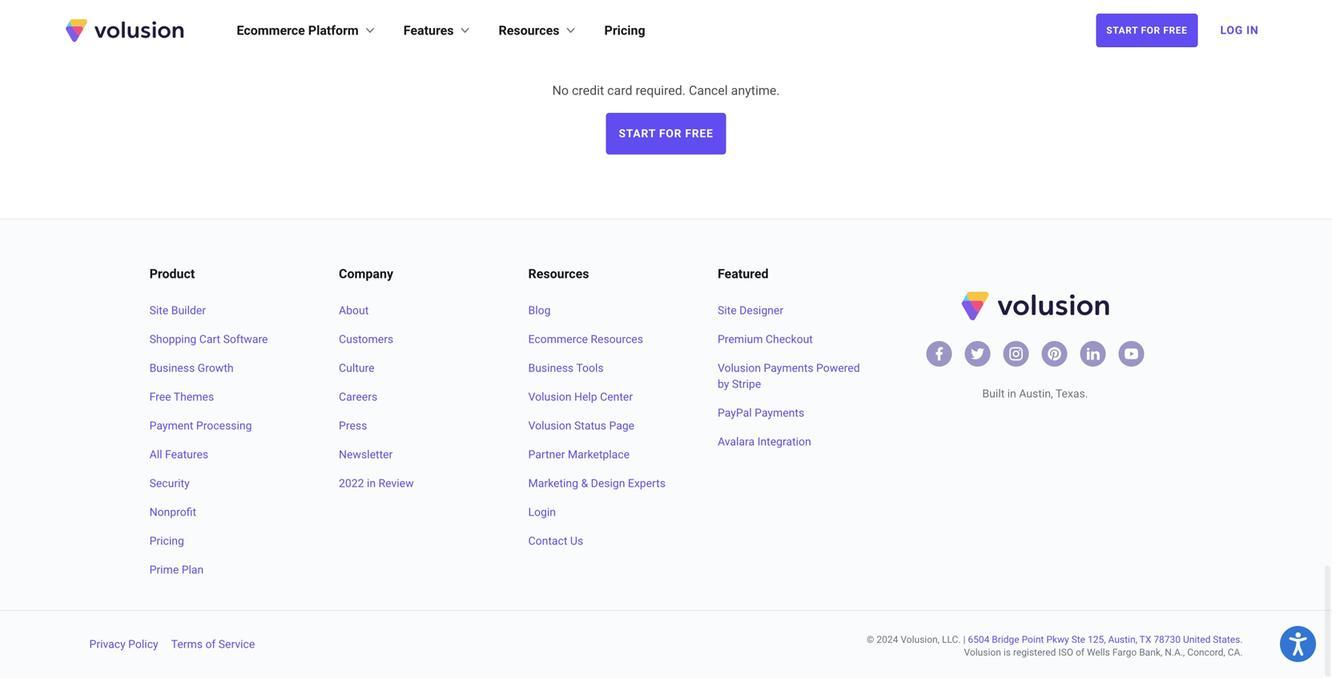 Task type: locate. For each thing, give the bounding box(es) containing it.
0 horizontal spatial austin,
[[1019, 387, 1053, 400]]

marketing
[[528, 477, 578, 490]]

iso
[[1058, 647, 1073, 658]]

0 vertical spatial in
[[1007, 387, 1016, 400]]

0 vertical spatial free
[[588, 27, 656, 59]]

try it free for 14 days
[[498, 27, 834, 59]]

free
[[1163, 25, 1188, 36], [685, 127, 713, 140]]

0 horizontal spatial business
[[149, 362, 195, 375]]

ecommerce resources
[[528, 333, 643, 346]]

linkedin image
[[1085, 346, 1101, 362]]

security
[[149, 477, 190, 490]]

log in link
[[1211, 13, 1268, 48]]

0 vertical spatial start for free link
[[1096, 14, 1198, 47]]

1 vertical spatial resources
[[528, 266, 589, 281]]

site left 'builder'
[[149, 304, 168, 317]]

volusion,
[[901, 634, 940, 646]]

0 horizontal spatial start for free link
[[606, 113, 726, 154]]

125,
[[1088, 634, 1106, 646]]

ecommerce inside ecommerce platform dropdown button
[[237, 23, 305, 38]]

2 site from the left
[[718, 304, 737, 317]]

open accessibe: accessibility options, statement and help image
[[1289, 633, 1307, 656]]

6504
[[968, 634, 990, 646]]

resources inside dropdown button
[[499, 23, 560, 38]]

1 horizontal spatial pricing link
[[604, 21, 645, 40]]

paypal payments
[[718, 406, 804, 420]]

0 vertical spatial payments
[[764, 362, 813, 375]]

0 vertical spatial resources
[[499, 23, 560, 38]]

in right built
[[1007, 387, 1016, 400]]

shopping cart software link
[[149, 331, 300, 348]]

pricing
[[604, 23, 645, 38], [149, 535, 184, 548]]

1 horizontal spatial start for free
[[1106, 25, 1188, 36]]

0 horizontal spatial free
[[149, 390, 171, 404]]

|
[[963, 634, 966, 646]]

terms of service
[[171, 638, 255, 651]]

business growth
[[149, 362, 234, 375]]

payment processing
[[149, 419, 252, 432]]

culture link
[[339, 360, 490, 376]]

volusion down the 6504 on the bottom
[[964, 647, 1001, 658]]

1 vertical spatial features
[[165, 448, 208, 461]]

payments inside volusion payments powered by stripe
[[764, 362, 813, 375]]

site designer link
[[718, 303, 869, 319]]

volusion up the stripe
[[718, 362, 761, 375]]

1 horizontal spatial in
[[1007, 387, 1016, 400]]

1 horizontal spatial start
[[1106, 25, 1138, 36]]

pricing right it
[[604, 23, 645, 38]]

login link
[[528, 505, 679, 521]]

in
[[1007, 387, 1016, 400], [367, 477, 376, 490]]

0 horizontal spatial free
[[685, 127, 713, 140]]

1 vertical spatial ecommerce
[[528, 333, 588, 346]]

newsletter
[[339, 448, 393, 461]]

0 vertical spatial pricing link
[[604, 21, 645, 40]]

1 horizontal spatial business
[[528, 362, 574, 375]]

business for resources
[[528, 362, 574, 375]]

1 horizontal spatial pricing
[[604, 23, 645, 38]]

2 business from the left
[[528, 362, 574, 375]]

in inside "link"
[[367, 477, 376, 490]]

resources down blog link
[[591, 333, 643, 346]]

youtube image
[[1123, 346, 1139, 362]]

resources
[[499, 23, 560, 38], [528, 266, 589, 281], [591, 333, 643, 346]]

pricing link right it
[[604, 21, 645, 40]]

themes
[[174, 390, 214, 404]]

marketplace
[[568, 448, 630, 461]]

all features link
[[149, 447, 300, 463]]

pricing link down nonprofit link
[[149, 533, 300, 549]]

partner
[[528, 448, 565, 461]]

resources inside 'link'
[[591, 333, 643, 346]]

of
[[205, 638, 216, 651], [1076, 647, 1085, 658]]

2 vertical spatial resources
[[591, 333, 643, 346]]

ecommerce up business tools
[[528, 333, 588, 346]]

payments down checkout
[[764, 362, 813, 375]]

free up the payment
[[149, 390, 171, 404]]

designer
[[739, 304, 783, 317]]

payment
[[149, 419, 193, 432]]

tx
[[1140, 634, 1151, 646]]

0 vertical spatial pricing
[[604, 23, 645, 38]]

payments up 'integration'
[[755, 406, 804, 420]]

1 vertical spatial start for free link
[[606, 113, 726, 154]]

terms of service link
[[171, 637, 255, 653]]

0 horizontal spatial start
[[619, 127, 656, 140]]

volusion down business tools
[[528, 390, 572, 404]]

registered
[[1013, 647, 1056, 658]]

in right 2022
[[367, 477, 376, 490]]

free down cancel
[[685, 127, 713, 140]]

twitter image
[[970, 346, 986, 362]]

features inside dropdown button
[[404, 23, 454, 38]]

of down ste
[[1076, 647, 1085, 658]]

1 horizontal spatial site
[[718, 304, 737, 317]]

0 vertical spatial start for free
[[1106, 25, 1188, 36]]

ecommerce platform
[[237, 23, 359, 38]]

features button
[[404, 21, 473, 40]]

78730
[[1154, 634, 1181, 646]]

1 vertical spatial austin,
[[1108, 634, 1137, 646]]

1 vertical spatial in
[[367, 477, 376, 490]]

.
[[958, 634, 961, 646]]

business left tools
[[528, 362, 574, 375]]

ecommerce left platform
[[237, 23, 305, 38]]

volusion status page
[[528, 419, 634, 432]]

required.
[[636, 83, 686, 98]]

builder
[[171, 304, 206, 317]]

1 business from the left
[[149, 362, 195, 375]]

in
[[1247, 24, 1259, 37]]

start for free
[[1106, 25, 1188, 36], [619, 127, 713, 140]]

0 vertical spatial ecommerce
[[237, 23, 305, 38]]

payments
[[764, 362, 813, 375], [755, 406, 804, 420]]

1 vertical spatial payments
[[755, 406, 804, 420]]

1 horizontal spatial start for free link
[[1096, 14, 1198, 47]]

marketing & design experts
[[528, 477, 666, 490]]

in for austin,
[[1007, 387, 1016, 400]]

0 horizontal spatial pricing
[[149, 535, 184, 548]]

ca.
[[1228, 647, 1243, 658]]

austin, left 'texas.' in the right bottom of the page
[[1019, 387, 1053, 400]]

1 horizontal spatial for
[[1141, 25, 1161, 36]]

free left log
[[1163, 25, 1188, 36]]

0 vertical spatial free
[[1163, 25, 1188, 36]]

austin,
[[1019, 387, 1053, 400], [1108, 634, 1137, 646]]

1 horizontal spatial of
[[1076, 647, 1085, 658]]

pricing up prime
[[149, 535, 184, 548]]

shopping cart software
[[149, 333, 268, 346]]

1 horizontal spatial austin,
[[1108, 634, 1137, 646]]

nonprofit
[[149, 506, 196, 519]]

volusion up partner
[[528, 419, 572, 432]]

1 vertical spatial pricing
[[149, 535, 184, 548]]

built
[[982, 387, 1005, 400]]

0 vertical spatial austin,
[[1019, 387, 1053, 400]]

help
[[574, 390, 597, 404]]

0 vertical spatial for
[[1141, 25, 1161, 36]]

avalara integration
[[718, 435, 811, 448]]

business down shopping
[[149, 362, 195, 375]]

ecommerce for ecommerce resources
[[528, 333, 588, 346]]

resources up blog
[[528, 266, 589, 281]]

0 horizontal spatial ecommerce
[[237, 23, 305, 38]]

volusion inside volusion payments powered by stripe
[[718, 362, 761, 375]]

1 site from the left
[[149, 304, 168, 317]]

premium checkout link
[[718, 331, 869, 348]]

policy
[[128, 638, 158, 651]]

blog
[[528, 304, 551, 317]]

1 horizontal spatial ecommerce
[[528, 333, 588, 346]]

0 horizontal spatial site
[[149, 304, 168, 317]]

pricing for the right pricing link
[[604, 23, 645, 38]]

llc
[[942, 634, 958, 646]]

page
[[609, 419, 634, 432]]

0 vertical spatial features
[[404, 23, 454, 38]]

1 vertical spatial start for free
[[619, 127, 713, 140]]

volusion
[[718, 362, 761, 375], [528, 390, 572, 404], [528, 419, 572, 432], [964, 647, 1001, 658]]

log
[[1220, 24, 1243, 37]]

pricing for the bottom pricing link
[[149, 535, 184, 548]]

card
[[607, 83, 632, 98]]

site for product
[[149, 304, 168, 317]]

try
[[498, 27, 549, 59]]

1 vertical spatial free
[[149, 390, 171, 404]]

1 horizontal spatial free
[[588, 27, 656, 59]]

facebook image
[[931, 346, 947, 362]]

press link
[[339, 418, 490, 434]]

1 vertical spatial free
[[685, 127, 713, 140]]

avalara integration link
[[718, 434, 869, 450]]

austin, up "fargo"
[[1108, 634, 1137, 646]]

free up card
[[588, 27, 656, 59]]

of right 'terms'
[[205, 638, 216, 651]]

2024
[[877, 634, 898, 646]]

it
[[557, 27, 580, 59]]

site up premium
[[718, 304, 737, 317]]

volusion for volusion status page
[[528, 419, 572, 432]]

days
[[756, 27, 834, 59]]

1 vertical spatial for
[[659, 127, 682, 140]]

1 horizontal spatial features
[[404, 23, 454, 38]]

resources up no
[[499, 23, 560, 38]]

free themes
[[149, 390, 214, 404]]

0 horizontal spatial pricing link
[[149, 533, 300, 549]]

ecommerce for ecommerce platform
[[237, 23, 305, 38]]

0 horizontal spatial in
[[367, 477, 376, 490]]

ecommerce inside ecommerce resources 'link'
[[528, 333, 588, 346]]



Task type: describe. For each thing, give the bounding box(es) containing it.
business tools link
[[528, 360, 679, 376]]

log in
[[1220, 24, 1259, 37]]

austin, inside the © 2024 volusion, llc . | 6504 bridge point pkwy ste 125, austin, tx 78730 united states. volusion is registered iso of wells fargo bank, n.a., concord, ca.
[[1108, 634, 1137, 646]]

premium checkout
[[718, 333, 813, 346]]

volusion help center
[[528, 390, 633, 404]]

0 horizontal spatial of
[[205, 638, 216, 651]]

culture
[[339, 362, 375, 375]]

privacy
[[89, 638, 126, 651]]

2022 in review link
[[339, 476, 490, 492]]

no
[[552, 83, 569, 98]]

credit
[[572, 83, 604, 98]]

growth
[[198, 362, 234, 375]]

plan
[[182, 563, 204, 577]]

for
[[664, 27, 709, 59]]

site builder link
[[149, 303, 300, 319]]

tools
[[576, 362, 604, 375]]

free themes link
[[149, 389, 300, 405]]

wells
[[1087, 647, 1110, 658]]

review
[[379, 477, 414, 490]]

stripe
[[732, 378, 761, 391]]

bank,
[[1139, 647, 1163, 658]]

contact us link
[[528, 533, 679, 549]]

1 vertical spatial pricing link
[[149, 533, 300, 549]]

point
[[1022, 634, 1044, 646]]

volusion payments powered by stripe link
[[718, 360, 869, 392]]

payments for paypal
[[755, 406, 804, 420]]

platform
[[308, 23, 359, 38]]

payment processing link
[[149, 418, 300, 434]]

partner marketplace link
[[528, 447, 679, 463]]

2022
[[339, 477, 364, 490]]

pinterest image
[[1046, 346, 1063, 362]]

customers
[[339, 333, 393, 346]]

shopping
[[149, 333, 196, 346]]

cart
[[199, 333, 220, 346]]

©
[[867, 634, 874, 646]]

ste
[[1071, 634, 1085, 646]]

instagram image
[[1008, 346, 1024, 362]]

0 horizontal spatial features
[[165, 448, 208, 461]]

volusion inside the © 2024 volusion, llc . | 6504 bridge point pkwy ste 125, austin, tx 78730 united states. volusion is registered iso of wells fargo bank, n.a., concord, ca.
[[964, 647, 1001, 658]]

6504 bridge point pkwy ste 125, austin, tx 78730 united states. link
[[968, 634, 1243, 646]]

company
[[339, 266, 393, 281]]

site builder
[[149, 304, 206, 317]]

careers
[[339, 390, 377, 404]]

1 horizontal spatial free
[[1163, 25, 1188, 36]]

business tools
[[528, 362, 604, 375]]

states.
[[1213, 634, 1243, 646]]

design
[[591, 477, 625, 490]]

in for review
[[367, 477, 376, 490]]

volusion for volusion help center
[[528, 390, 572, 404]]

n.a.,
[[1165, 647, 1185, 658]]

is
[[1004, 647, 1011, 658]]

press
[[339, 419, 367, 432]]

1 vertical spatial start
[[619, 127, 656, 140]]

resources button
[[499, 21, 579, 40]]

texas.
[[1056, 387, 1088, 400]]

volusion help center link
[[528, 389, 679, 405]]

volusion status page link
[[528, 418, 679, 434]]

all features
[[149, 448, 208, 461]]

© 2024 volusion, llc . | 6504 bridge point pkwy ste 125, austin, tx 78730 united states. volusion is registered iso of wells fargo bank, n.a., concord, ca.
[[867, 634, 1243, 658]]

of inside the © 2024 volusion, llc . | 6504 bridge point pkwy ste 125, austin, tx 78730 united states. volusion is registered iso of wells fargo bank, n.a., concord, ca.
[[1076, 647, 1085, 658]]

about link
[[339, 303, 490, 319]]

no credit card required. cancel anytime.
[[552, 83, 780, 98]]

product
[[149, 266, 195, 281]]

powered
[[816, 362, 860, 375]]

experts
[[628, 477, 666, 490]]

0 horizontal spatial for
[[659, 127, 682, 140]]

marketing & design experts link
[[528, 476, 679, 492]]

concord,
[[1187, 647, 1225, 658]]

0 horizontal spatial start for free
[[619, 127, 713, 140]]

newsletter link
[[339, 447, 490, 463]]

nonprofit link
[[149, 505, 300, 521]]

partner marketplace
[[528, 448, 630, 461]]

united
[[1183, 634, 1211, 646]]

business for product
[[149, 362, 195, 375]]

service
[[218, 638, 255, 651]]

software
[[223, 333, 268, 346]]

ecommerce platform button
[[237, 21, 378, 40]]

0 vertical spatial start
[[1106, 25, 1138, 36]]

status
[[574, 419, 606, 432]]

prime plan
[[149, 563, 204, 577]]

ecommerce resources link
[[528, 331, 679, 348]]

built in austin, texas.
[[982, 387, 1088, 400]]

2022 in review
[[339, 477, 414, 490]]

security link
[[149, 476, 300, 492]]

&
[[581, 477, 588, 490]]

volusion for volusion payments powered by stripe
[[718, 362, 761, 375]]

login
[[528, 506, 556, 519]]

payments for volusion
[[764, 362, 813, 375]]

site for featured
[[718, 304, 737, 317]]

privacy policy link
[[89, 637, 158, 653]]

business growth link
[[149, 360, 300, 376]]



Task type: vqa. For each thing, say whether or not it's contained in the screenshot.
the '15,'
no



